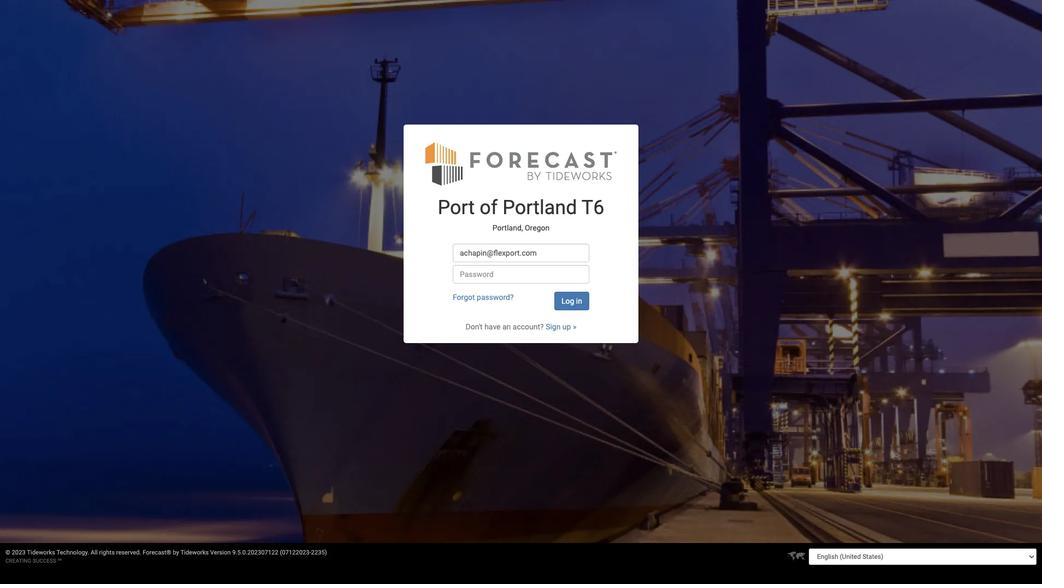 Task type: describe. For each thing, give the bounding box(es) containing it.
Email or username text field
[[453, 244, 590, 262]]

1 tideworks from the left
[[27, 549, 55, 556]]

forgot password? link
[[453, 293, 514, 301]]

portland,
[[493, 224, 523, 232]]

don't have an account? sign up »
[[466, 322, 577, 331]]

technology.
[[57, 549, 89, 556]]

log
[[562, 297, 575, 305]]

password?
[[477, 293, 514, 301]]

2 tideworks from the left
[[181, 549, 209, 556]]

9.5.0.202307122
[[232, 549, 279, 556]]

all
[[91, 549, 98, 556]]

Password password field
[[453, 265, 590, 283]]

oregon
[[525, 224, 550, 232]]

forgot password? log in
[[453, 293, 583, 305]]

of
[[480, 196, 498, 219]]

version
[[210, 549, 231, 556]]

℠
[[58, 558, 62, 564]]

port
[[438, 196, 475, 219]]

© 2023 tideworks technology. all rights reserved. forecast® by tideworks version 9.5.0.202307122 (07122023-2235) creating success ℠
[[5, 549, 327, 564]]

reserved.
[[116, 549, 141, 556]]

account?
[[513, 322, 544, 331]]



Task type: locate. For each thing, give the bounding box(es) containing it.
tideworks up success
[[27, 549, 55, 556]]

tideworks right the by
[[181, 549, 209, 556]]

t6
[[582, 196, 605, 219]]

forecast® by tideworks image
[[426, 141, 617, 186]]

by
[[173, 549, 179, 556]]

2235)
[[311, 549, 327, 556]]

©
[[5, 549, 10, 556]]

0 horizontal spatial tideworks
[[27, 549, 55, 556]]

port of portland t6 portland, oregon
[[438, 196, 605, 232]]

up
[[563, 322, 571, 331]]

»
[[573, 322, 577, 331]]

1 horizontal spatial tideworks
[[181, 549, 209, 556]]

log in button
[[555, 292, 590, 310]]

success
[[33, 558, 56, 564]]

forgot
[[453, 293, 475, 301]]

in
[[577, 297, 583, 305]]

sign up » link
[[546, 322, 577, 331]]

tideworks
[[27, 549, 55, 556], [181, 549, 209, 556]]

(07122023-
[[280, 549, 311, 556]]

don't
[[466, 322, 483, 331]]

forecast®
[[143, 549, 171, 556]]

portland
[[503, 196, 577, 219]]

2023
[[12, 549, 26, 556]]

have
[[485, 322, 501, 331]]

creating
[[5, 558, 31, 564]]

sign
[[546, 322, 561, 331]]

an
[[503, 322, 511, 331]]

rights
[[99, 549, 115, 556]]



Task type: vqa. For each thing, say whether or not it's contained in the screenshot.
the PM
no



